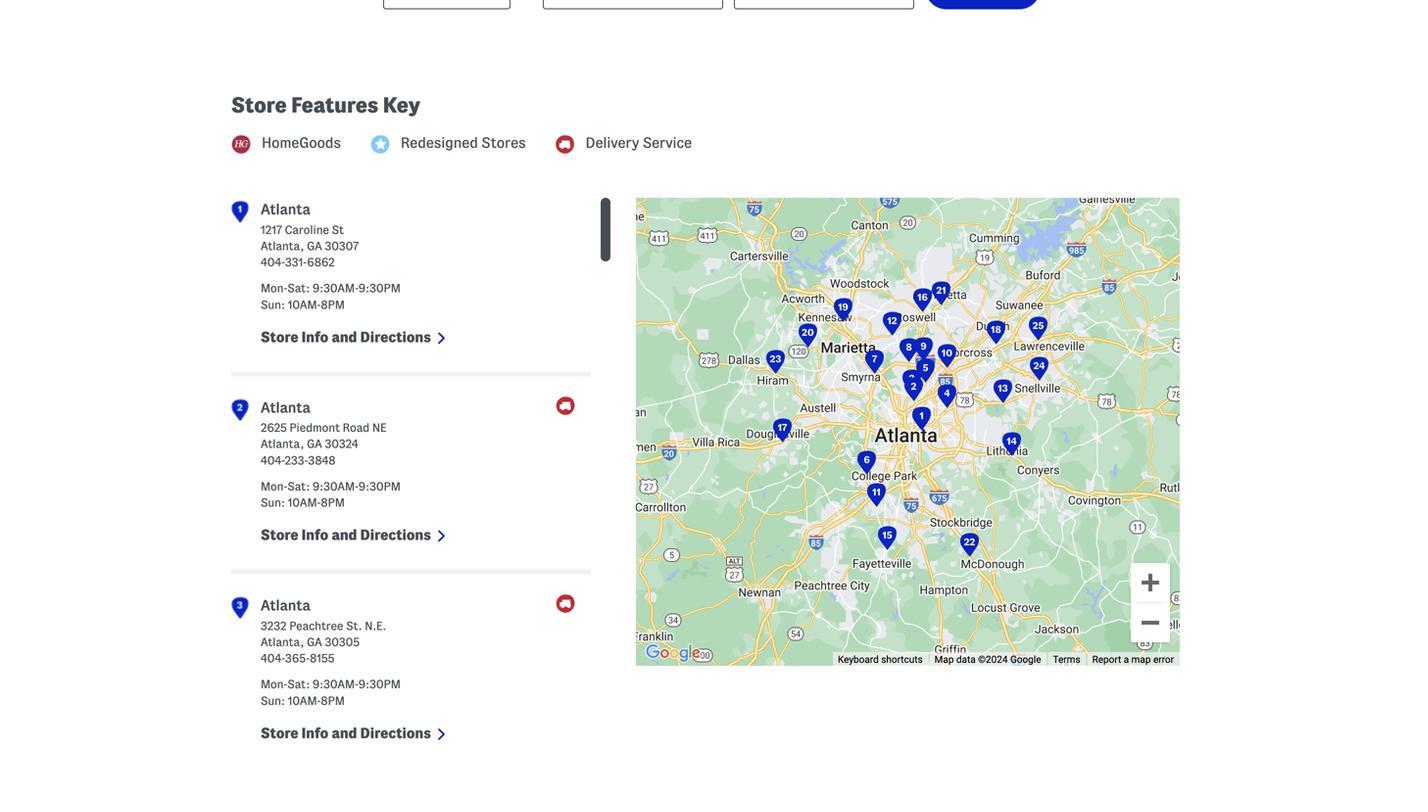 Task type: vqa. For each thing, say whether or not it's contained in the screenshot.
follow us on social media Element
no



Task type: describe. For each thing, give the bounding box(es) containing it.
stores
[[482, 135, 526, 151]]

1 mon-sat: 9:30am-9:30pm sun: 10am-8pm from the top
[[261, 283, 401, 311]]

piedmont
[[290, 422, 340, 434]]

3232 peachtree st. n.e. atlanta , ga 30305 404-365-8155
[[261, 620, 386, 665]]

10am- for piedmont
[[288, 497, 321, 509]]

1 and from the top
[[332, 329, 357, 345]]

1 9:30pm from the top
[[359, 283, 401, 295]]

1 info from the top
[[302, 329, 329, 345]]

sat: for piedmont
[[287, 481, 310, 493]]

map
[[935, 655, 954, 666]]

peachtree
[[289, 620, 343, 633]]

st.
[[346, 620, 362, 633]]

1 sat: from the top
[[287, 283, 310, 295]]

404- for 2625
[[261, 455, 285, 467]]

result number image for mon-sat: 9:30am-9:30pm
[[231, 201, 249, 224]]

8pm for peachtree
[[321, 695, 345, 708]]

n.e.
[[365, 620, 386, 633]]

store features key
[[231, 93, 421, 117]]

404- for 3232
[[261, 653, 285, 665]]

1 store info and directions link from the top
[[261, 329, 431, 345]]

keyboard shortcuts
[[838, 655, 923, 666]]

6862
[[307, 256, 335, 269]]

5 atlanta from the top
[[261, 598, 311, 614]]

delivery
[[586, 135, 640, 151]]

sun: for 2625 piedmont road ne atlanta , ga 30324 404-233-3848
[[261, 497, 285, 509]]

30307
[[325, 240, 359, 252]]

report
[[1093, 655, 1122, 666]]

, for atlanta
[[300, 240, 304, 252]]

1 directions from the top
[[360, 329, 431, 345]]

1 atlanta from the top
[[261, 202, 311, 218]]

1 10am- from the top
[[288, 299, 321, 311]]

30324
[[325, 438, 358, 451]]

2625 piedmont road ne atlanta , ga 30324 404-233-3848
[[261, 422, 387, 467]]

atlanta inside 3232 peachtree st. n.e. atlanta , ga 30305 404-365-8155
[[261, 637, 300, 649]]

redesigned stores
[[401, 135, 526, 151]]

store info and directions for road
[[261, 528, 431, 544]]

store up homegoods
[[231, 93, 287, 117]]

a
[[1124, 655, 1129, 666]]

store info and directions link for st.
[[261, 726, 431, 742]]

google image
[[641, 641, 706, 667]]

store info and directions link for road
[[261, 528, 431, 544]]

ZIP Code telephone field
[[383, 0, 511, 9]]

keyboard shortcuts button
[[838, 654, 923, 667]]

1 store info and directions from the top
[[261, 329, 431, 345]]

3 atlanta from the top
[[261, 400, 311, 416]]

map region
[[409, 195, 1412, 697]]

service
[[643, 135, 692, 151]]

3848
[[308, 455, 336, 467]]

store for the 'store info and directions' link for road
[[261, 528, 298, 544]]

2625
[[261, 422, 287, 434]]

error
[[1154, 655, 1174, 666]]

3232
[[261, 620, 287, 633]]

result number image
[[231, 598, 249, 620]]

8pm for piedmont
[[321, 497, 345, 509]]

1 mon- from the top
[[261, 283, 288, 295]]

and for road
[[332, 528, 357, 544]]

1217
[[261, 224, 282, 236]]

key
[[383, 93, 421, 117]]

9:30pm for 3232 peachtree st. n.e.
[[359, 679, 401, 691]]



Task type: locate. For each thing, give the bounding box(es) containing it.
404- down 3232
[[261, 653, 285, 665]]

8155
[[310, 653, 335, 665]]

3 ga from the top
[[307, 637, 322, 649]]

9:30pm down 30307
[[359, 283, 401, 295]]

ga for 2625
[[307, 438, 322, 451]]

sat: down 233-
[[287, 481, 310, 493]]

0 vertical spatial ,
[[300, 240, 304, 252]]

sat: down the 331-
[[287, 283, 310, 295]]

, inside 2625 piedmont road ne atlanta , ga 30324 404-233-3848
[[300, 438, 304, 451]]

9:30pm
[[359, 283, 401, 295], [359, 481, 401, 493], [359, 679, 401, 691]]

1 sun: from the top
[[261, 299, 285, 311]]

mon-sat: 9:30am-9:30pm sun: 10am-8pm
[[261, 283, 401, 311], [261, 481, 401, 509], [261, 679, 401, 708]]

ga inside 3232 peachtree st. n.e. atlanta , ga 30305 404-365-8155
[[307, 637, 322, 649]]

10am- down 365-
[[288, 695, 321, 708]]

info
[[302, 329, 329, 345], [302, 528, 329, 544], [302, 726, 329, 742]]

0 vertical spatial sun:
[[261, 299, 285, 311]]

ga for 3232
[[307, 637, 322, 649]]

2 and from the top
[[332, 528, 357, 544]]

mon-sat: 9:30am-9:30pm sun: 10am-8pm down 8155
[[261, 679, 401, 708]]

store info and directions link down 6862 on the left of the page
[[261, 329, 431, 345]]

1 vertical spatial 404-
[[261, 455, 285, 467]]

store info and directions down 3848
[[261, 528, 431, 544]]

404- inside 3232 peachtree st. n.e. atlanta , ga 30305 404-365-8155
[[261, 653, 285, 665]]

2 vertical spatial 9:30am-
[[313, 679, 359, 691]]

, for 3232
[[300, 637, 304, 649]]

,
[[300, 240, 304, 252], [300, 438, 304, 451], [300, 637, 304, 649]]

store info and directions down 6862 on the left of the page
[[261, 329, 431, 345]]

1 vertical spatial sun:
[[261, 497, 285, 509]]

2 sun: from the top
[[261, 497, 285, 509]]

2 info from the top
[[302, 528, 329, 544]]

3 404- from the top
[[261, 653, 285, 665]]

store info and directions
[[261, 329, 431, 345], [261, 528, 431, 544], [261, 726, 431, 742]]

1 vertical spatial 10am-
[[288, 497, 321, 509]]

mon- for 3232
[[261, 679, 288, 691]]

report a map error
[[1093, 655, 1174, 666]]

8pm down 8155
[[321, 695, 345, 708]]

ne
[[372, 422, 387, 434]]

2 9:30am- from the top
[[313, 481, 359, 493]]

0 vertical spatial 10am-
[[288, 299, 321, 311]]

mon- down 233-
[[261, 481, 288, 493]]

10am- down 233-
[[288, 497, 321, 509]]

3 mon- from the top
[[261, 679, 288, 691]]

6 atlanta from the top
[[261, 637, 300, 649]]

0 vertical spatial mon-sat: 9:30am-9:30pm sun: 10am-8pm
[[261, 283, 401, 311]]

atlanta down 3232
[[261, 637, 300, 649]]

2 vertical spatial and
[[332, 726, 357, 742]]

ga down piedmont
[[307, 438, 322, 451]]

data
[[957, 655, 976, 666]]

atlanta
[[261, 202, 311, 218], [261, 240, 300, 252], [261, 400, 311, 416], [261, 438, 300, 451], [261, 598, 311, 614], [261, 637, 300, 649]]

and down 3848
[[332, 528, 357, 544]]

2 vertical spatial ,
[[300, 637, 304, 649]]

shortcuts
[[881, 655, 923, 666]]

2 8pm from the top
[[321, 497, 345, 509]]

©2024
[[978, 655, 1008, 666]]

0 vertical spatial 404-
[[261, 256, 285, 269]]

mon- down 365-
[[261, 679, 288, 691]]

directions for 3232 peachtree st. n.e.
[[360, 726, 431, 742]]

, for 2625
[[300, 438, 304, 451]]

3 9:30am- from the top
[[313, 679, 359, 691]]

atlanta 1217 caroline st atlanta , ga 30307 404-331-6862
[[261, 202, 359, 269]]

info for peachtree
[[302, 726, 329, 742]]

8pm down 3848
[[321, 497, 345, 509]]

2 vertical spatial directions
[[360, 726, 431, 742]]

2 vertical spatial 8pm
[[321, 695, 345, 708]]

1 result number image from the top
[[231, 201, 249, 224]]

1 vertical spatial mon-
[[261, 481, 288, 493]]

mon- for 2625
[[261, 481, 288, 493]]

1 vertical spatial store info and directions
[[261, 528, 431, 544]]

mon-sat: 9:30am-9:30pm sun: 10am-8pm down 6862 on the left of the page
[[261, 283, 401, 311]]

2 ga from the top
[[307, 438, 322, 451]]

store info and directions down 8155
[[261, 726, 431, 742]]

info for piedmont
[[302, 528, 329, 544]]

9:30am- down 6862 on the left of the page
[[313, 283, 359, 295]]

4 atlanta from the top
[[261, 438, 300, 451]]

sun: down 3232
[[261, 695, 285, 708]]

8pm
[[321, 299, 345, 311], [321, 497, 345, 509], [321, 695, 345, 708]]

1 , from the top
[[300, 240, 304, 252]]

mon- down the 331-
[[261, 283, 288, 295]]

store
[[231, 93, 287, 117], [261, 329, 298, 345], [261, 528, 298, 544], [261, 726, 298, 742]]

0 vertical spatial store info and directions
[[261, 329, 431, 345]]

365-
[[285, 653, 310, 665]]

10am- for peachtree
[[288, 695, 321, 708]]

store for 1st the 'store info and directions' link from the top
[[261, 329, 298, 345]]

delivery service
[[586, 135, 692, 151]]

1 vertical spatial ,
[[300, 438, 304, 451]]

redesigned
[[401, 135, 478, 151]]

ga inside 2625 piedmont road ne atlanta , ga 30324 404-233-3848
[[307, 438, 322, 451]]

9:30pm down ne on the bottom
[[359, 481, 401, 493]]

3 mon-sat: 9:30am-9:30pm sun: 10am-8pm from the top
[[261, 679, 401, 708]]

sun: down 233-
[[261, 497, 285, 509]]

atlanta down 1217
[[261, 240, 300, 252]]

store info and directions for st.
[[261, 726, 431, 742]]

store down 233-
[[261, 528, 298, 544]]

3 directions from the top
[[360, 726, 431, 742]]

and down 6862 on the left of the page
[[332, 329, 357, 345]]

0 vertical spatial result number image
[[231, 201, 249, 224]]

2 vertical spatial mon-
[[261, 679, 288, 691]]

2 mon- from the top
[[261, 481, 288, 493]]

caroline
[[285, 224, 329, 236]]

atlanta up 2625
[[261, 400, 311, 416]]

10am-
[[288, 299, 321, 311], [288, 497, 321, 509], [288, 695, 321, 708]]

2 store info and directions link from the top
[[261, 528, 431, 544]]

3 store info and directions link from the top
[[261, 726, 431, 742]]

0 vertical spatial store info and directions link
[[261, 329, 431, 345]]

1 vertical spatial directions
[[360, 528, 431, 544]]

2 sat: from the top
[[287, 481, 310, 493]]

store info and directions link down 8155
[[261, 726, 431, 742]]

info down 8155
[[302, 726, 329, 742]]

404- inside 2625 piedmont road ne atlanta , ga 30324 404-233-3848
[[261, 455, 285, 467]]

, inside 3232 peachtree st. n.e. atlanta , ga 30305 404-365-8155
[[300, 637, 304, 649]]

mon-
[[261, 283, 288, 295], [261, 481, 288, 493], [261, 679, 288, 691]]

2 vertical spatial store info and directions
[[261, 726, 431, 742]]

1 vertical spatial store info and directions link
[[261, 528, 431, 544]]

1 vertical spatial 9:30pm
[[359, 481, 401, 493]]

10am- down the 331-
[[288, 299, 321, 311]]

, up 365-
[[300, 637, 304, 649]]

0 vertical spatial ga
[[307, 240, 322, 252]]

store info and directions link
[[261, 329, 431, 345], [261, 528, 431, 544], [261, 726, 431, 742]]

9:30pm down 30305
[[359, 679, 401, 691]]

1 vertical spatial 9:30am-
[[313, 481, 359, 493]]

2 vertical spatial store info and directions link
[[261, 726, 431, 742]]

2 atlanta from the top
[[261, 240, 300, 252]]

sun:
[[261, 299, 285, 311], [261, 497, 285, 509], [261, 695, 285, 708]]

3 sun: from the top
[[261, 695, 285, 708]]

ga for atlanta
[[307, 240, 322, 252]]

1 vertical spatial result number image
[[231, 399, 249, 422]]

sat: down 365-
[[287, 679, 310, 691]]

atlanta up 3232
[[261, 598, 311, 614]]

result number image
[[231, 201, 249, 224], [231, 399, 249, 422]]

road
[[343, 422, 370, 434]]

sun: down 1217
[[261, 299, 285, 311]]

sat:
[[287, 283, 310, 295], [287, 481, 310, 493], [287, 679, 310, 691]]

store down the 331-
[[261, 329, 298, 345]]

2 vertical spatial sun:
[[261, 695, 285, 708]]

sat: for peachtree
[[287, 679, 310, 691]]

info down 3848
[[302, 528, 329, 544]]

info down 6862 on the left of the page
[[302, 329, 329, 345]]

1 8pm from the top
[[321, 299, 345, 311]]

st
[[332, 224, 344, 236]]

mon-sat: 9:30am-9:30pm sun: 10am-8pm for piedmont
[[261, 481, 401, 509]]

2 vertical spatial 10am-
[[288, 695, 321, 708]]

map
[[1132, 655, 1151, 666]]

9:30am- down 8155
[[313, 679, 359, 691]]

mon-sat: 9:30am-9:30pm sun: 10am-8pm down 3848
[[261, 481, 401, 509]]

1 vertical spatial info
[[302, 528, 329, 544]]

and
[[332, 329, 357, 345], [332, 528, 357, 544], [332, 726, 357, 742]]

2 vertical spatial ga
[[307, 637, 322, 649]]

3 9:30pm from the top
[[359, 679, 401, 691]]

9:30am- for peachtree
[[313, 679, 359, 691]]

2 , from the top
[[300, 438, 304, 451]]

8pm down 6862 on the left of the page
[[321, 299, 345, 311]]

2 vertical spatial info
[[302, 726, 329, 742]]

1 vertical spatial 8pm
[[321, 497, 345, 509]]

331-
[[285, 256, 307, 269]]

0 vertical spatial directions
[[360, 329, 431, 345]]

0 vertical spatial 8pm
[[321, 299, 345, 311]]

2 10am- from the top
[[288, 497, 321, 509]]

3 8pm from the top
[[321, 695, 345, 708]]

and for st.
[[332, 726, 357, 742]]

sun: for 3232 peachtree st. n.e. atlanta , ga 30305 404-365-8155
[[261, 695, 285, 708]]

ga
[[307, 240, 322, 252], [307, 438, 322, 451], [307, 637, 322, 649]]

directions
[[360, 329, 431, 345], [360, 528, 431, 544], [360, 726, 431, 742]]

404- for atlanta
[[261, 256, 285, 269]]

2 result number image from the top
[[231, 399, 249, 422]]

2 vertical spatial 9:30pm
[[359, 679, 401, 691]]

terms link
[[1053, 655, 1081, 666]]

233-
[[285, 455, 308, 467]]

3 10am- from the top
[[288, 695, 321, 708]]

9:30pm for 2625 piedmont road ne
[[359, 481, 401, 493]]

9:30am- for piedmont
[[313, 481, 359, 493]]

2 mon-sat: 9:30am-9:30pm sun: 10am-8pm from the top
[[261, 481, 401, 509]]

google
[[1011, 655, 1042, 666]]

report a map error link
[[1093, 655, 1174, 666]]

3 info from the top
[[302, 726, 329, 742]]

directions for 2625 piedmont road ne
[[360, 528, 431, 544]]

3 and from the top
[[332, 726, 357, 742]]

404- down 2625
[[261, 455, 285, 467]]

atlanta up 1217
[[261, 202, 311, 218]]

features
[[291, 93, 378, 117]]

ga down peachtree
[[307, 637, 322, 649]]

3 sat: from the top
[[287, 679, 310, 691]]

9:30am-
[[313, 283, 359, 295], [313, 481, 359, 493], [313, 679, 359, 691]]

keyboard
[[838, 655, 879, 666]]

ga up 6862 on the left of the page
[[307, 240, 322, 252]]

2 store info and directions from the top
[[261, 528, 431, 544]]

9:30am- down 3848
[[313, 481, 359, 493]]

0 vertical spatial info
[[302, 329, 329, 345]]

404- inside atlanta 1217 caroline st atlanta , ga 30307 404-331-6862
[[261, 256, 285, 269]]

store for the 'store info and directions' link related to st.
[[261, 726, 298, 742]]

1 vertical spatial ga
[[307, 438, 322, 451]]

0 vertical spatial 9:30am-
[[313, 283, 359, 295]]

2 9:30pm from the top
[[359, 481, 401, 493]]

map data ©2024 google
[[935, 655, 1042, 666]]

terms
[[1053, 655, 1081, 666]]

, inside atlanta 1217 caroline st atlanta , ga 30307 404-331-6862
[[300, 240, 304, 252]]

404-
[[261, 256, 285, 269], [261, 455, 285, 467], [261, 653, 285, 665]]

3 store info and directions from the top
[[261, 726, 431, 742]]

0 vertical spatial sat:
[[287, 283, 310, 295]]

2 directions from the top
[[360, 528, 431, 544]]

result number image for 404-233-3848
[[231, 399, 249, 422]]

2 404- from the top
[[261, 455, 285, 467]]

1 vertical spatial and
[[332, 528, 357, 544]]

ga inside atlanta 1217 caroline st atlanta , ga 30307 404-331-6862
[[307, 240, 322, 252]]

store down 365-
[[261, 726, 298, 742]]

atlanta down 2625
[[261, 438, 300, 451]]

City text field
[[543, 0, 724, 9]]

store info and directions link down 3848
[[261, 528, 431, 544]]

1 ga from the top
[[307, 240, 322, 252]]

mon-sat: 9:30am-9:30pm sun: 10am-8pm for peachtree
[[261, 679, 401, 708]]

None submit
[[925, 0, 1041, 9]]

, down 'caroline' at the top left
[[300, 240, 304, 252]]

404- down 1217
[[261, 256, 285, 269]]

0 vertical spatial and
[[332, 329, 357, 345]]

30305
[[325, 637, 360, 649]]

2 vertical spatial mon-sat: 9:30am-9:30pm sun: 10am-8pm
[[261, 679, 401, 708]]

2 vertical spatial sat:
[[287, 679, 310, 691]]

3 , from the top
[[300, 637, 304, 649]]

1 404- from the top
[[261, 256, 285, 269]]

atlanta inside 2625 piedmont road ne atlanta , ga 30324 404-233-3848
[[261, 438, 300, 451]]

1 vertical spatial mon-sat: 9:30am-9:30pm sun: 10am-8pm
[[261, 481, 401, 509]]

2 vertical spatial 404-
[[261, 653, 285, 665]]

0 vertical spatial 9:30pm
[[359, 283, 401, 295]]

, up 233-
[[300, 438, 304, 451]]

0 vertical spatial mon-
[[261, 283, 288, 295]]

1 vertical spatial sat:
[[287, 481, 310, 493]]

1 9:30am- from the top
[[313, 283, 359, 295]]

and down 8155
[[332, 726, 357, 742]]

homegoods
[[262, 135, 341, 151]]



